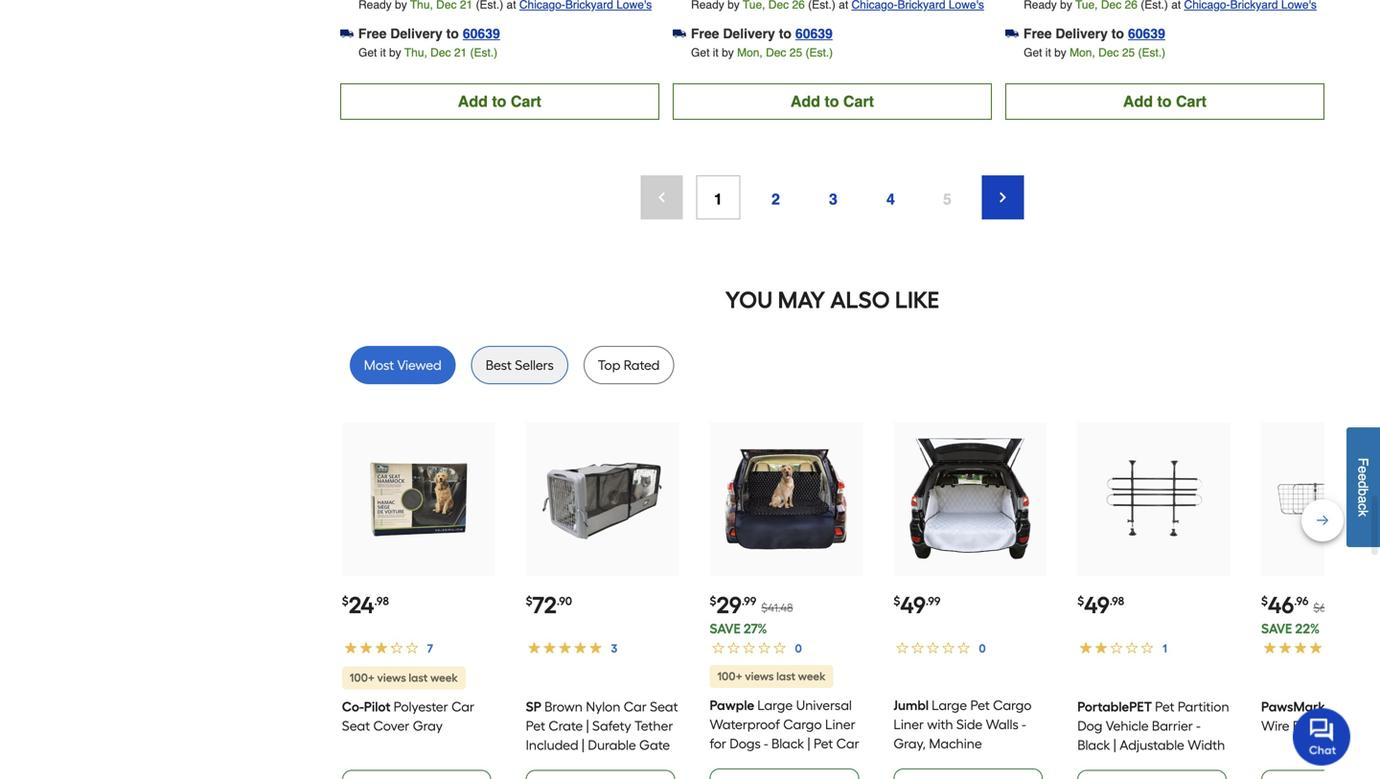 Task type: locate. For each thing, give the bounding box(es) containing it.
0 horizontal spatial 60639
[[463, 26, 500, 41]]

co-pilot
[[342, 699, 391, 715]]

2 .99 from the left
[[926, 594, 941, 608]]

chat invite button image
[[1294, 708, 1352, 766]]

- right walls
[[1022, 717, 1027, 733]]

gray,
[[894, 736, 926, 752]]

2 horizontal spatial cart
[[1177, 92, 1207, 110]]

0 horizontal spatial truck filled image
[[340, 27, 354, 40]]

0 horizontal spatial add to cart
[[458, 92, 542, 110]]

2 horizontal spatial dec
[[1099, 46, 1120, 59]]

save for 46
[[1262, 621, 1293, 637]]

get it by mon, dec 25 (est.)
[[691, 46, 833, 59], [1024, 46, 1166, 59]]

e up b
[[1356, 474, 1372, 481]]

1 horizontal spatial 60639 button
[[796, 24, 833, 43]]

last inside '29' list item
[[777, 670, 796, 684]]

2 add to cart button from the left
[[673, 83, 992, 120]]

seat
[[650, 699, 678, 715], [342, 718, 370, 734], [710, 755, 738, 771], [943, 774, 971, 780]]

0 horizontal spatial save
[[710, 621, 741, 637]]

100+ inside 24 list item
[[350, 671, 375, 685]]

0 vertical spatial polyester
[[394, 699, 449, 715]]

1 horizontal spatial cart
[[844, 92, 875, 110]]

1 get it by mon, dec 25 (est.) from the left
[[691, 46, 833, 59]]

1 vertical spatial cargo
[[784, 717, 822, 733]]

$ inside the $ 49 .99
[[894, 594, 901, 608]]

views inside '29' list item
[[745, 670, 774, 684]]

3 cart from the left
[[1177, 92, 1207, 110]]

1 horizontal spatial week
[[799, 670, 826, 684]]

car inside polyester car seat cover gray
[[452, 699, 475, 715]]

3 add from the left
[[1124, 92, 1154, 110]]

100+ views last week inside '29' list item
[[718, 670, 826, 684]]

$ 49 .98
[[1078, 592, 1125, 619]]

2 horizontal spatial add to cart
[[1124, 92, 1207, 110]]

seat inside large pet cargo liner with side walls - gray, machine washable, universal fit - pet car seat cover
[[943, 774, 971, 780]]

0 horizontal spatial .98
[[375, 594, 389, 608]]

2 horizontal spatial free delivery to 60639
[[1024, 26, 1166, 41]]

last
[[777, 670, 796, 684], [409, 671, 428, 685]]

1 horizontal spatial polyester
[[775, 774, 830, 780]]

cargo right the waterproof
[[784, 717, 822, 733]]

crate
[[549, 718, 583, 734]]

car down washable,
[[917, 774, 940, 780]]

2 large from the left
[[932, 698, 968, 714]]

1 horizontal spatial 100+ views last week
[[718, 670, 826, 684]]

100+ views last week up polyester car seat cover gray
[[350, 671, 458, 685]]

it for truck filled image related to get it by thu, dec 21 (est.)
[[380, 46, 386, 59]]

0 horizontal spatial &
[[1078, 757, 1087, 773]]

1 horizontal spatial .98
[[1110, 594, 1125, 608]]

3
[[829, 190, 838, 208]]

0 horizontal spatial delivery
[[391, 26, 443, 41]]

21
[[454, 46, 467, 59]]

2 e from the top
[[1356, 474, 1372, 481]]

3 add to cart from the left
[[1124, 92, 1207, 110]]

2 (est.) from the left
[[806, 46, 833, 59]]

0 horizontal spatial week
[[431, 671, 458, 685]]

1 it from the left
[[380, 46, 386, 59]]

0 vertical spatial cover
[[374, 718, 410, 734]]

last inside 24 list item
[[409, 671, 428, 685]]

0 horizontal spatial large
[[758, 698, 793, 714]]

2 save from the left
[[1262, 621, 1293, 637]]

adjustable
[[1120, 737, 1185, 754], [526, 776, 591, 780]]

1 horizontal spatial machine
[[930, 736, 983, 752]]

1 horizontal spatial by
[[722, 46, 734, 59]]

1 horizontal spatial adjustable
[[1120, 737, 1185, 754]]

100+ for save 27%
[[718, 670, 743, 684]]

2 horizontal spatial get
[[1024, 46, 1043, 59]]

1 horizontal spatial .99
[[926, 594, 941, 608]]

2 free delivery to 60639 from the left
[[691, 26, 833, 41]]

cargo up walls
[[994, 698, 1032, 714]]

entry
[[526, 757, 557, 773]]

0 horizontal spatial (est.)
[[470, 46, 498, 59]]

1 large from the left
[[758, 698, 793, 714]]

2 horizontal spatial (est.)
[[1139, 46, 1166, 59]]

$ for $ 49 .98
[[1078, 594, 1085, 608]]

0 horizontal spatial add to cart button
[[340, 83, 660, 120]]

e up d
[[1356, 466, 1372, 474]]

week up gray
[[431, 671, 458, 685]]

2 horizontal spatial add
[[1124, 92, 1154, 110]]

plastic
[[1329, 699, 1369, 715]]

polyester inside polyester car seat cover gray
[[394, 699, 449, 715]]

cover up washable
[[741, 755, 778, 771]]

0 horizontal spatial it
[[380, 46, 386, 59]]

also
[[831, 286, 890, 314]]

save down 46
[[1262, 621, 1293, 637]]

2 horizontal spatial by
[[1055, 46, 1067, 59]]

100+ views last week inside 24 list item
[[350, 671, 458, 685]]

2 link
[[754, 175, 798, 219]]

large for cargo
[[758, 698, 793, 714]]

black inside large universal waterproof cargo liner for dogs - black | pet car seat cover | machine washable polyester |
[[772, 736, 805, 752]]

100+ up "pawple"
[[718, 670, 743, 684]]

1
[[714, 190, 723, 208]]

3 it from the left
[[1046, 46, 1052, 59]]

& down height at right
[[1109, 776, 1118, 780]]

1 horizontal spatial universal
[[962, 755, 1018, 771]]

5 link
[[927, 176, 969, 219]]

2 truck filled image from the left
[[673, 27, 687, 40]]

black right the dogs
[[772, 736, 805, 752]]

add to cart button
[[340, 83, 660, 120], [673, 83, 992, 120], [1006, 83, 1325, 120]]

0 horizontal spatial machine
[[787, 755, 840, 771]]

3 $ from the left
[[710, 594, 717, 608]]

0 horizontal spatial .99
[[742, 594, 757, 608]]

24
[[349, 592, 375, 619]]

0 horizontal spatial last
[[409, 671, 428, 685]]

4
[[887, 190, 896, 208]]

$ inside $ 46 .96 $60.58 save 22%
[[1262, 594, 1269, 608]]

2 25 from the left
[[1123, 46, 1136, 59]]

0 horizontal spatial cover
[[374, 718, 410, 734]]

2 add to cart from the left
[[791, 92, 875, 110]]

1 horizontal spatial large
[[932, 698, 968, 714]]

0 horizontal spatial 100+ views last week
[[350, 671, 458, 685]]

large up the waterproof
[[758, 698, 793, 714]]

pet partition dog vehicle barrier - black | adjustable width & height | keeps pets safe & secure in 
[[1078, 699, 1230, 780]]

25
[[790, 46, 803, 59], [1123, 46, 1136, 59]]

get
[[359, 46, 377, 59], [691, 46, 710, 59], [1024, 46, 1043, 59]]

$ for $ 46 .96 $60.58 save 22%
[[1262, 594, 1269, 608]]

0 horizontal spatial liner
[[826, 717, 856, 733]]

- right the dogs
[[764, 736, 769, 752]]

mon, for truck filled image related to get it by mon, dec 25 (est.)
[[738, 46, 763, 59]]

cargo inside large pet cargo liner with side walls - gray, machine washable, universal fit - pet car seat cover
[[994, 698, 1032, 714]]

1 horizontal spatial views
[[745, 670, 774, 684]]

views inside 24 list item
[[377, 671, 406, 685]]

1 49 list item from the left
[[894, 423, 1047, 780]]

1 add from the left
[[458, 92, 488, 110]]

1 horizontal spatial &
[[1109, 776, 1118, 780]]

2 $ from the left
[[526, 594, 533, 608]]

fit
[[1021, 755, 1035, 771]]

$ inside $ 49 .98
[[1078, 594, 1085, 608]]

f e e d b a c k button
[[1347, 428, 1381, 547]]

most viewed
[[364, 357, 442, 373]]

2 horizontal spatial delivery
[[1056, 26, 1108, 41]]

polyester
[[394, 699, 449, 715], [775, 774, 830, 780]]

1 add to cart from the left
[[458, 92, 542, 110]]

2 horizontal spatial it
[[1046, 46, 1052, 59]]

car up the "tether"
[[624, 699, 647, 715]]

60639 button for truck filled icon
[[1129, 24, 1166, 43]]

0 horizontal spatial views
[[377, 671, 406, 685]]

0 horizontal spatial 25
[[790, 46, 803, 59]]

car left gray, in the bottom of the page
[[837, 736, 860, 752]]

cover down pilot
[[374, 718, 410, 734]]

1 truck filled image from the left
[[340, 27, 354, 40]]

liner up gray, in the bottom of the page
[[894, 717, 924, 733]]

large up with
[[932, 698, 968, 714]]

1 horizontal spatial add to cart button
[[673, 83, 992, 120]]

universal left jumbl
[[797, 698, 852, 714]]

pet inside pet partition dog vehicle barrier - black | adjustable width & height | keeps pets safe & secure in
[[1156, 699, 1175, 715]]

0 vertical spatial machine
[[930, 736, 983, 752]]

car inside large pet cargo liner with side walls - gray, machine washable, universal fit - pet car seat cover
[[917, 774, 940, 780]]

week inside 24 list item
[[431, 671, 458, 685]]

0 horizontal spatial universal
[[797, 698, 852, 714]]

cover
[[374, 718, 410, 734], [741, 755, 778, 771]]

polyester up gray
[[394, 699, 449, 715]]

0 horizontal spatial add
[[458, 92, 488, 110]]

adjustable up keeps
[[1120, 737, 1185, 754]]

1 horizontal spatial get it by mon, dec 25 (est.)
[[1024, 46, 1166, 59]]

3 by from the left
[[1055, 46, 1067, 59]]

.98 for 24
[[375, 594, 389, 608]]

save
[[710, 621, 741, 637], [1262, 621, 1293, 637]]

3 dec from the left
[[1099, 46, 1120, 59]]

72 list item
[[526, 423, 679, 780]]

pet up 'barrier'
[[1156, 699, 1175, 715]]

save down 29
[[710, 621, 741, 637]]

2 60639 button from the left
[[796, 24, 833, 43]]

|
[[587, 718, 589, 734], [808, 736, 811, 752], [582, 737, 585, 754], [1114, 737, 1117, 754], [781, 755, 784, 771], [560, 757, 563, 773], [675, 757, 678, 773], [1134, 757, 1137, 773], [833, 774, 836, 780]]

2 free from the left
[[691, 26, 720, 41]]

2 horizontal spatial 60639
[[1129, 26, 1166, 41]]

cart for first 'add to cart' button from the right
[[1177, 92, 1207, 110]]

cargo
[[994, 698, 1032, 714], [784, 717, 822, 733]]

$ inside $ 29 .99 $41.48 save 27%
[[710, 594, 717, 608]]

5
[[944, 190, 952, 208]]

0 horizontal spatial adjustable
[[526, 776, 591, 780]]

universal left fit
[[962, 755, 1018, 771]]

adjustable down entry
[[526, 776, 591, 780]]

0 horizontal spatial 60639 button
[[463, 24, 500, 43]]

0 horizontal spatial free delivery to 60639
[[358, 26, 500, 41]]

1 dec from the left
[[431, 46, 451, 59]]

3 link
[[812, 175, 856, 219]]

5 $ from the left
[[1078, 594, 1085, 608]]

1 horizontal spatial mon,
[[1070, 46, 1096, 59]]

machine
[[930, 736, 983, 752], [787, 755, 840, 771]]

.99 inside $ 29 .99 $41.48 save 27%
[[742, 594, 757, 608]]

machine inside large universal waterproof cargo liner for dogs - black | pet car seat cover | machine washable polyester |
[[787, 755, 840, 771]]

barrier
[[1153, 718, 1194, 734]]

seat down co-
[[342, 718, 370, 734]]

large inside large pet cargo liner with side walls - gray, machine washable, universal fit - pet car seat cover
[[932, 698, 968, 714]]

week up large universal waterproof cargo liner for dogs - black | pet car seat cover | machine washable polyester |
[[799, 670, 826, 684]]

pawsmark
[[1262, 699, 1326, 715]]

0 vertical spatial &
[[1078, 757, 1087, 773]]

60639
[[463, 26, 500, 41], [796, 26, 833, 41], [1129, 26, 1166, 41]]

$ inside $ 72 .90
[[526, 594, 533, 608]]

1 horizontal spatial truck filled image
[[673, 27, 687, 40]]

liner inside large universal waterproof cargo liner for dogs - black | pet car seat cover | machine washable polyester |
[[826, 717, 856, 733]]

1 vertical spatial &
[[1109, 776, 1118, 780]]

car left sp
[[452, 699, 475, 715]]

4 link
[[869, 175, 913, 219]]

1 horizontal spatial last
[[777, 670, 796, 684]]

0 horizontal spatial cart
[[511, 92, 542, 110]]

1 get from the left
[[359, 46, 377, 59]]

0 horizontal spatial 49 list item
[[894, 423, 1047, 780]]

last for save 27%
[[777, 670, 796, 684]]

sp brown nylon car seat pet crate | safety tether included | durable gate entry | mesh panel sides | adjustable security leash image
[[541, 438, 664, 561]]

2 cart from the left
[[844, 92, 875, 110]]

100+ views last week up "pawple"
[[718, 670, 826, 684]]

0 horizontal spatial cargo
[[784, 717, 822, 733]]

like
[[896, 286, 940, 314]]

large pet cargo liner with side walls - gray, machine washable, universal fit - pet car seat cover
[[894, 698, 1043, 780]]

2 horizontal spatial free
[[1024, 26, 1052, 41]]

1 horizontal spatial 49
[[1085, 592, 1110, 619]]

1 $ from the left
[[342, 594, 349, 608]]

last up large universal waterproof cargo liner for dogs - black | pet car seat cover | machine washable polyester |
[[777, 670, 796, 684]]

2 add from the left
[[791, 92, 821, 110]]

(est.)
[[470, 46, 498, 59], [806, 46, 833, 59], [1139, 46, 1166, 59]]

- down partition
[[1197, 718, 1201, 734]]

49 for $ 49 .99
[[901, 592, 926, 619]]

60639 button
[[463, 24, 500, 43], [796, 24, 833, 43], [1129, 24, 1166, 43]]

1 (est.) from the left
[[470, 46, 498, 59]]

1 horizontal spatial get
[[691, 46, 710, 59]]

1 mon, from the left
[[738, 46, 763, 59]]

0 vertical spatial cargo
[[994, 698, 1032, 714]]

polyester inside large universal waterproof cargo liner for dogs - black | pet car seat cover | machine washable polyester |
[[775, 774, 830, 780]]

$ inside $ 24 .98
[[342, 594, 349, 608]]

views up "pawple"
[[745, 670, 774, 684]]

1 horizontal spatial black
[[1078, 737, 1111, 754]]

0 vertical spatial adjustable
[[1120, 737, 1185, 754]]

pet
[[971, 698, 990, 714], [1156, 699, 1175, 715], [526, 718, 546, 734], [814, 736, 834, 752], [894, 774, 914, 780]]

1 liner from the left
[[826, 717, 856, 733]]

f e e d b a c k
[[1356, 458, 1372, 517]]

1 vertical spatial machine
[[787, 755, 840, 771]]

mon,
[[738, 46, 763, 59], [1070, 46, 1096, 59]]

sp
[[526, 699, 542, 715]]

included
[[526, 737, 579, 754]]

1 49 from the left
[[901, 592, 926, 619]]

3 60639 button from the left
[[1129, 24, 1166, 43]]

pilot
[[364, 699, 391, 715]]

1 delivery from the left
[[391, 26, 443, 41]]

1 horizontal spatial 60639
[[796, 26, 833, 41]]

29 list item
[[710, 423, 863, 780]]

1 vertical spatial adjustable
[[526, 776, 591, 780]]

pet inside the brown nylon car seat pet crate | safety tether included | durable gate entry | mesh panel sides | adjustable secu
[[526, 718, 546, 734]]

week
[[799, 670, 826, 684], [431, 671, 458, 685]]

1 horizontal spatial add to cart
[[791, 92, 875, 110]]

1 horizontal spatial save
[[1262, 621, 1293, 637]]

49 for $ 49 .98
[[1085, 592, 1110, 619]]

- right fit
[[1038, 755, 1043, 771]]

4 $ from the left
[[894, 594, 901, 608]]

truck filled image for get it by mon, dec 25 (est.)
[[673, 27, 687, 40]]

3 delivery from the left
[[1056, 26, 1108, 41]]

car
[[452, 699, 475, 715], [624, 699, 647, 715], [837, 736, 860, 752], [917, 774, 940, 780]]

0 horizontal spatial polyester
[[394, 699, 449, 715]]

views for save 27%
[[745, 670, 774, 684]]

1 horizontal spatial delivery
[[723, 26, 776, 41]]

2 by from the left
[[722, 46, 734, 59]]

week for 24
[[431, 671, 458, 685]]

2 liner from the left
[[894, 717, 924, 733]]

1 horizontal spatial 49 list item
[[1078, 423, 1231, 780]]

3 free from the left
[[1024, 26, 1052, 41]]

add to cart for first 'add to cart' button from the right
[[1124, 92, 1207, 110]]

1 free from the left
[[358, 26, 387, 41]]

liner inside large pet cargo liner with side walls - gray, machine washable, universal fit - pet car seat cover
[[894, 717, 924, 733]]

free delivery to 60639
[[358, 26, 500, 41], [691, 26, 833, 41], [1024, 26, 1166, 41]]

1 horizontal spatial (est.)
[[806, 46, 833, 59]]

polyester right washable
[[775, 774, 830, 780]]

1 horizontal spatial free delivery to 60639
[[691, 26, 833, 41]]

0 horizontal spatial 49
[[901, 592, 926, 619]]

1 add to cart button from the left
[[340, 83, 660, 120]]

1 vertical spatial cover
[[741, 755, 778, 771]]

save inside $ 29 .99 $41.48 save 27%
[[710, 621, 741, 637]]

1 vertical spatial polyester
[[775, 774, 830, 780]]

1 horizontal spatial cargo
[[994, 698, 1032, 714]]

0 horizontal spatial by
[[389, 46, 402, 59]]

2 horizontal spatial add to cart button
[[1006, 83, 1325, 120]]

.98 inside $ 49 .98
[[1110, 594, 1125, 608]]

car inside the brown nylon car seat pet crate | safety tether included | durable gate entry | mesh panel sides | adjustable secu
[[624, 699, 647, 715]]

1 horizontal spatial 25
[[1123, 46, 1136, 59]]

it for truck filled image related to get it by mon, dec 25 (est.)
[[713, 46, 719, 59]]

&
[[1078, 757, 1087, 773], [1109, 776, 1118, 780]]

large inside large universal waterproof cargo liner for dogs - black | pet car seat cover | machine washable polyester |
[[758, 698, 793, 714]]

2 49 from the left
[[1085, 592, 1110, 619]]

$ for $ 24 .98
[[342, 594, 349, 608]]

free
[[358, 26, 387, 41], [691, 26, 720, 41], [1024, 26, 1052, 41]]

1 60639 button from the left
[[463, 24, 500, 43]]

46 list item
[[1262, 423, 1381, 780]]

week for save 27%
[[799, 670, 826, 684]]

0 horizontal spatial dec
[[431, 46, 451, 59]]

100+
[[718, 670, 743, 684], [350, 671, 375, 685]]

.99 inside the $ 49 .99
[[926, 594, 941, 608]]

1 save from the left
[[710, 621, 741, 637]]

1 horizontal spatial add
[[791, 92, 821, 110]]

pet inside large universal waterproof cargo liner for dogs - black | pet car seat cover | machine washable polyester |
[[814, 736, 834, 752]]

large
[[758, 698, 793, 714], [932, 698, 968, 714]]

0 vertical spatial universal
[[797, 698, 852, 714]]

0 horizontal spatial free
[[358, 26, 387, 41]]

100+ views last week for 24
[[350, 671, 458, 685]]

2 get from the left
[[691, 46, 710, 59]]

49 list item
[[894, 423, 1047, 780], [1078, 423, 1231, 780]]

dec
[[431, 46, 451, 59], [766, 46, 787, 59], [1099, 46, 1120, 59]]

viewed
[[397, 357, 442, 373]]

pet down sp
[[526, 718, 546, 734]]

100+ views last week for save 27%
[[718, 670, 826, 684]]

1 cart from the left
[[511, 92, 542, 110]]

liner right the waterproof
[[826, 717, 856, 733]]

seat inside the brown nylon car seat pet crate | safety tether included | durable gate entry | mesh panel sides | adjustable secu
[[650, 699, 678, 715]]

seat down for
[[710, 755, 738, 771]]

1 horizontal spatial liner
[[894, 717, 924, 733]]

cargo inside large universal waterproof cargo liner for dogs - black | pet car seat cover | machine washable polyester |
[[784, 717, 822, 733]]

1 horizontal spatial free
[[691, 26, 720, 41]]

add for first 'add to cart' button from the right
[[1124, 92, 1154, 110]]

seat up the "tether"
[[650, 699, 678, 715]]

1 .99 from the left
[[742, 594, 757, 608]]

0 horizontal spatial get
[[359, 46, 377, 59]]

2 .98 from the left
[[1110, 594, 1125, 608]]

seat down washable,
[[943, 774, 971, 780]]

truck filled image
[[340, 27, 354, 40], [673, 27, 687, 40]]

1 horizontal spatial 100+
[[718, 670, 743, 684]]

2 it from the left
[[713, 46, 719, 59]]

100+ up co-pilot
[[350, 671, 375, 685]]

3 add to cart button from the left
[[1006, 83, 1325, 120]]

6 $ from the left
[[1262, 594, 1269, 608]]

& up safe
[[1078, 757, 1087, 773]]

0 horizontal spatial get it by mon, dec 25 (est.)
[[691, 46, 833, 59]]

gray
[[413, 718, 443, 734]]

-
[[1022, 717, 1027, 733], [1197, 718, 1201, 734], [764, 736, 769, 752], [1038, 755, 1043, 771]]

black down "dog"
[[1078, 737, 1111, 754]]

24 list item
[[342, 423, 495, 780]]

save inside $ 46 .96 $60.58 save 22%
[[1262, 621, 1293, 637]]

.99
[[742, 594, 757, 608], [926, 594, 941, 608]]

1 60639 from the left
[[463, 26, 500, 41]]

seat inside large universal waterproof cargo liner for dogs - black | pet car seat cover | machine washable polyester |
[[710, 755, 738, 771]]

.98 inside $ 24 .98
[[375, 594, 389, 608]]

week inside '29' list item
[[799, 670, 826, 684]]

1 horizontal spatial dec
[[766, 46, 787, 59]]

3 get from the left
[[1024, 46, 1043, 59]]

last up polyester car seat cover gray
[[409, 671, 428, 685]]

side
[[957, 717, 983, 733]]

- inside pet partition dog vehicle barrier - black | adjustable width & height | keeps pets safe & secure in
[[1197, 718, 1201, 734]]

0 horizontal spatial 100+
[[350, 671, 375, 685]]

$ for $ 72 .90
[[526, 594, 533, 608]]

portablepet pet partition dog vehicle barrier - black | adjustable width & height | keeps pets safe & secure in your vehicle | easy installation image
[[1093, 438, 1216, 561]]

1 vertical spatial universal
[[962, 755, 1018, 771]]

adjustable inside pet partition dog vehicle barrier - black | adjustable width & height | keeps pets safe & secure in
[[1120, 737, 1185, 754]]

2 mon, from the left
[[1070, 46, 1096, 59]]

pet right the dogs
[[814, 736, 834, 752]]

views up pilot
[[377, 671, 406, 685]]

liner
[[826, 717, 856, 733], [894, 717, 924, 733]]

100+ inside '29' list item
[[718, 670, 743, 684]]

.98 for 49
[[1110, 594, 1125, 608]]

2 horizontal spatial 60639 button
[[1129, 24, 1166, 43]]

1 .98 from the left
[[375, 594, 389, 608]]

.90
[[557, 594, 573, 608]]



Task type: describe. For each thing, give the bounding box(es) containing it.
2 delivery from the left
[[723, 26, 776, 41]]

tether
[[635, 718, 674, 734]]

100+ for 24
[[350, 671, 375, 685]]

27%
[[744, 621, 768, 637]]

$ 29 .99 $41.48 save 27%
[[710, 592, 794, 637]]

last for 24
[[409, 671, 428, 685]]

for
[[710, 736, 727, 752]]

2 49 list item from the left
[[1078, 423, 1231, 780]]

pet down washable,
[[894, 774, 914, 780]]

walls
[[986, 717, 1019, 733]]

60639 button for truck filled image related to get it by mon, dec 25 (est.)
[[796, 24, 833, 43]]

views for 24
[[377, 671, 406, 685]]

vehicle
[[1106, 718, 1149, 734]]

universal inside large universal waterproof cargo liner for dogs - black | pet car seat cover | machine washable polyester |
[[797, 698, 852, 714]]

dog
[[1078, 718, 1103, 734]]

dogs
[[730, 736, 761, 752]]

sellers
[[515, 357, 554, 373]]

large universal waterproof cargo liner for dogs - black | pet car seat cover | machine washable polyester | 
[[710, 698, 860, 780]]

- inside large universal waterproof cargo liner for dogs - black | pet car seat cover | machine washable polyester |
[[764, 736, 769, 752]]

universal inside large pet cargo liner with side walls - gray, machine washable, universal fit - pet car seat cover
[[962, 755, 1018, 771]]

jumbl large pet cargo liner with side walls - gray, machine washable, universal fit - pet car seat cover for large dogs/cats - waterproof image
[[909, 438, 1032, 561]]

rated
[[624, 357, 660, 373]]

c
[[1356, 504, 1372, 510]]

add to cart for first 'add to cart' button
[[458, 92, 542, 110]]

pawple large universal waterproof cargo liner for dogs - black | pet car seat cover | machine washable polyester | fits all standard vehicles image
[[725, 438, 848, 561]]

get for truck filled image related to get it by mon, dec 25 (est.)
[[691, 46, 710, 59]]

seat inside polyester car seat cover gray
[[342, 718, 370, 734]]

cart for first 'add to cart' button
[[511, 92, 542, 110]]

1 e from the top
[[1356, 466, 1372, 474]]

you may also like
[[726, 286, 940, 314]]

you
[[726, 286, 773, 314]]

get for truck filled icon
[[1024, 46, 1043, 59]]

sides
[[640, 757, 672, 773]]

1 by from the left
[[389, 46, 402, 59]]

add for 2nd 'add to cart' button from the right
[[791, 92, 821, 110]]

adjustable inside the brown nylon car seat pet crate | safety tether included | durable gate entry | mesh panel sides | adjustable secu
[[526, 776, 591, 780]]

cover inside large universal waterproof cargo liner for dogs - black | pet car seat cover | machine washable polyester |
[[741, 755, 778, 771]]

1 link
[[697, 175, 741, 219]]

height
[[1091, 757, 1131, 773]]

2 get it by mon, dec 25 (est.) from the left
[[1024, 46, 1166, 59]]

3 60639 from the left
[[1129, 26, 1166, 41]]

in
[[1167, 776, 1177, 780]]

co-
[[342, 699, 364, 715]]

b
[[1356, 489, 1372, 496]]

2 dec from the left
[[766, 46, 787, 59]]

get it by thu, dec 21 (est.)
[[359, 46, 498, 59]]

machine inside large pet cargo liner with side walls - gray, machine washable, universal fit - pet car seat cover
[[930, 736, 983, 752]]

secure
[[1121, 776, 1163, 780]]

it for truck filled icon
[[1046, 46, 1052, 59]]

1 free delivery to 60639 from the left
[[358, 26, 500, 41]]

washable,
[[894, 755, 959, 771]]

mon, for truck filled icon
[[1070, 46, 1096, 59]]

large for liner
[[932, 698, 968, 714]]

arrow left image
[[654, 190, 670, 205]]

60639 button for truck filled image related to get it by thu, dec 21 (est.)
[[463, 24, 500, 43]]

keeps
[[1140, 757, 1177, 773]]

$ 24 .98
[[342, 592, 389, 619]]

durable
[[588, 737, 636, 754]]

brown
[[545, 699, 583, 715]]

nylon
[[586, 699, 621, 715]]

top
[[598, 357, 621, 373]]

partition
[[1178, 699, 1230, 715]]

k
[[1356, 510, 1372, 517]]

may
[[778, 286, 826, 314]]

safety
[[593, 718, 632, 734]]

$ for $ 29 .99 $41.48 save 27%
[[710, 594, 717, 608]]

black inside pet partition dog vehicle barrier - black | adjustable width & height | keeps pets safe & secure in
[[1078, 737, 1111, 754]]

.96
[[1295, 594, 1309, 608]]

plastic an
[[1262, 699, 1381, 734]]

washable
[[710, 774, 772, 780]]

pawsmark plastic and wire barrier, black image
[[1277, 438, 1381, 561]]

waterproof
[[710, 717, 781, 733]]

$60.58
[[1314, 601, 1349, 615]]

safe
[[1078, 776, 1106, 780]]

a
[[1356, 496, 1372, 504]]

pet up side
[[971, 698, 990, 714]]

$ 72 .90
[[526, 592, 573, 619]]

with
[[928, 717, 954, 733]]

cover inside polyester car seat cover gray
[[374, 718, 410, 734]]

jumbl
[[894, 698, 929, 714]]

.99 for 49
[[926, 594, 941, 608]]

car inside large universal waterproof cargo liner for dogs - black | pet car seat cover | machine washable polyester |
[[837, 736, 860, 752]]

72
[[533, 592, 557, 619]]

top rated
[[598, 357, 660, 373]]

pets
[[1181, 757, 1206, 773]]

gate
[[640, 737, 670, 754]]

mesh
[[567, 757, 599, 773]]

polyester car seat cover gray
[[342, 699, 475, 734]]

add for first 'add to cart' button
[[458, 92, 488, 110]]

arrow right image
[[996, 190, 1011, 205]]

panel
[[603, 757, 637, 773]]

best
[[486, 357, 512, 373]]

$ 49 .99
[[894, 592, 941, 619]]

width
[[1188, 737, 1226, 754]]

portablepet
[[1078, 699, 1153, 715]]

$ for $ 49 .99
[[894, 594, 901, 608]]

brown nylon car seat pet crate | safety tether included | durable gate entry | mesh panel sides | adjustable secu
[[526, 699, 678, 780]]

add to cart for 2nd 'add to cart' button from the right
[[791, 92, 875, 110]]

46
[[1269, 592, 1295, 619]]

29
[[717, 592, 742, 619]]

an
[[1372, 699, 1381, 715]]

22%
[[1296, 621, 1321, 637]]

3 (est.) from the left
[[1139, 46, 1166, 59]]

.99 for 29
[[742, 594, 757, 608]]

most
[[364, 357, 394, 373]]

d
[[1356, 481, 1372, 489]]

f
[[1356, 458, 1372, 466]]

truck filled image
[[1006, 27, 1019, 40]]

$ 46 .96 $60.58 save 22%
[[1262, 592, 1349, 637]]

$41.48
[[762, 601, 794, 615]]

thu,
[[405, 46, 428, 59]]

3 free delivery to 60639 from the left
[[1024, 26, 1166, 41]]

cart for 2nd 'add to cart' button from the right
[[844, 92, 875, 110]]

truck filled image for get it by thu, dec 21 (est.)
[[340, 27, 354, 40]]

2
[[772, 190, 780, 208]]

1 25 from the left
[[790, 46, 803, 59]]

best sellers
[[486, 357, 554, 373]]

2 60639 from the left
[[796, 26, 833, 41]]

pawple
[[710, 698, 755, 714]]

save for 29
[[710, 621, 741, 637]]

get for truck filled image related to get it by thu, dec 21 (est.)
[[359, 46, 377, 59]]

co-pilot polyester car seat cover gray image
[[357, 438, 480, 561]]



Task type: vqa. For each thing, say whether or not it's contained in the screenshot.
the left Adjustable
yes



